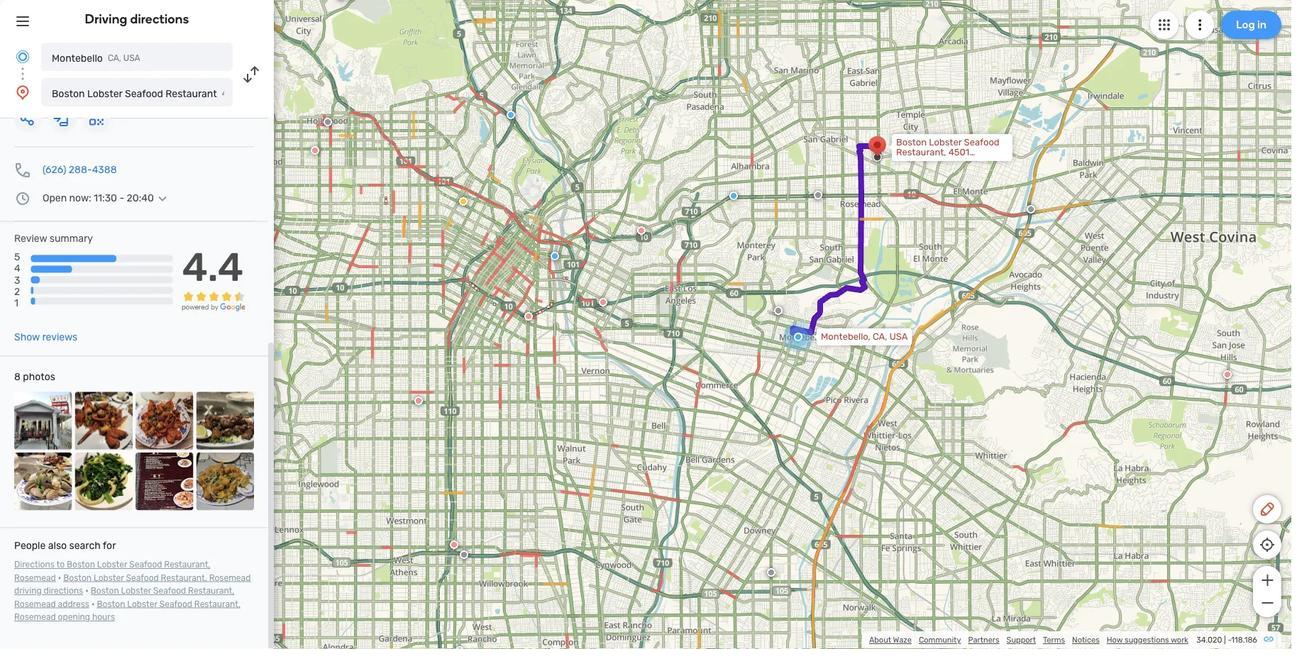 Task type: locate. For each thing, give the bounding box(es) containing it.
0 vertical spatial -
[[120, 192, 124, 204]]

now:
[[69, 192, 91, 204]]

0 vertical spatial usa
[[123, 53, 140, 63]]

directions inside boston lobster seafood restaurant, rosemead driving directions
[[44, 587, 83, 596]]

ca, right montebello,
[[873, 332, 888, 343]]

current location image
[[14, 48, 31, 65]]

work
[[1172, 636, 1189, 645]]

ca, for montebello,
[[873, 332, 888, 343]]

lobster inside boston lobster seafood restaurant, rosemead driving directions
[[94, 573, 124, 583]]

0 horizontal spatial -
[[120, 192, 124, 204]]

rosemead inside boston lobster seafood restaurant, rosemead opening hours
[[14, 613, 56, 623]]

usa for montebello,
[[890, 332, 908, 343]]

boston inside boston lobster seafood restaurant, rosemead opening hours
[[97, 600, 125, 610]]

usa right montebello,
[[890, 332, 908, 343]]

montebello,
[[821, 332, 871, 343]]

terms
[[1044, 636, 1066, 645]]

0 horizontal spatial directions
[[44, 587, 83, 596]]

1 horizontal spatial directions
[[130, 11, 189, 27]]

boston down directions to boston lobster seafood restaurant, rosemead link
[[91, 587, 119, 596]]

support link
[[1007, 636, 1037, 645]]

1 horizontal spatial police image
[[730, 192, 738, 200]]

lobster up the boston lobster seafood restaurant, rosemead address link
[[94, 573, 124, 583]]

about
[[870, 636, 892, 645]]

zoom out image
[[1259, 595, 1277, 612]]

directions to boston lobster seafood restaurant, rosemead link
[[14, 560, 210, 583]]

8
[[14, 371, 21, 383]]

road closed image
[[311, 146, 319, 155], [525, 312, 533, 321], [415, 397, 423, 405], [450, 541, 459, 550]]

directions up address
[[44, 587, 83, 596]]

3
[[14, 274, 20, 286]]

boston inside directions to boston lobster seafood restaurant, rosemead
[[67, 560, 95, 570]]

1 horizontal spatial ca,
[[873, 332, 888, 343]]

0 vertical spatial road closed image
[[638, 226, 646, 235]]

seafood down boston lobster seafood restaurant, rosemead driving directions link
[[160, 600, 192, 610]]

restaurant, for boston lobster seafood restaurant, rosemead driving directions
[[161, 573, 207, 583]]

0 vertical spatial ca,
[[108, 53, 121, 63]]

1 vertical spatial usa
[[890, 332, 908, 343]]

boston down search
[[67, 560, 95, 570]]

(626) 288-4388 link
[[43, 164, 117, 176]]

1 vertical spatial directions
[[44, 587, 83, 596]]

address
[[58, 600, 89, 610]]

lobster inside boston lobster seafood restaurant, rosemead opening hours
[[127, 600, 157, 610]]

34.020
[[1197, 636, 1223, 645]]

4
[[14, 263, 20, 275]]

usa
[[123, 53, 140, 63], [890, 332, 908, 343]]

lobster inside 'boston lobster seafood restaurant' "button"
[[87, 88, 122, 99]]

seafood inside boston lobster seafood restaurant, rosemead driving directions
[[126, 573, 159, 583]]

image 4 of boston lobster seafood restaurant, rosemead image
[[196, 392, 254, 450]]

(626) 288-4388
[[43, 164, 117, 176]]

seafood left restaurant
[[125, 88, 163, 99]]

4388
[[92, 164, 117, 176]]

pencil image
[[1260, 501, 1277, 518]]

2 vertical spatial accident image
[[460, 551, 469, 559]]

seafood up boston lobster seafood restaurant, rosemead driving directions link
[[129, 560, 162, 570]]

zoom in image
[[1259, 572, 1277, 589]]

20:40
[[127, 192, 154, 204]]

ca,
[[108, 53, 121, 63], [873, 332, 888, 343]]

rosemead inside boston lobster seafood restaurant, rosemead address
[[14, 600, 56, 610]]

link image
[[1264, 634, 1275, 645]]

boston
[[52, 88, 85, 99], [67, 560, 95, 570], [63, 573, 92, 583], [91, 587, 119, 596], [97, 600, 125, 610]]

about waze community partners support terms notices how suggestions work
[[870, 636, 1189, 645]]

lobster inside boston lobster seafood restaurant, rosemead address
[[121, 587, 151, 596]]

restaurant, inside boston lobster seafood restaurant, rosemead driving directions
[[161, 573, 207, 583]]

|
[[1225, 636, 1227, 645]]

directions
[[130, 11, 189, 27], [44, 587, 83, 596]]

seafood for boston lobster seafood restaurant, rosemead opening hours
[[160, 600, 192, 610]]

partners
[[969, 636, 1000, 645]]

seafood for boston lobster seafood restaurant, rosemead driving directions
[[126, 573, 159, 583]]

- right |
[[1229, 636, 1232, 645]]

boston up hours
[[97, 600, 125, 610]]

directions right the driving
[[130, 11, 189, 27]]

0 vertical spatial accident image
[[324, 118, 332, 126]]

seafood up boston lobster seafood restaurant, rosemead opening hours
[[153, 587, 186, 596]]

reviews
[[42, 332, 77, 343]]

2 horizontal spatial road closed image
[[1224, 371, 1233, 379]]

5 4 3 2 1
[[14, 251, 20, 309]]

ca, right montebello in the top of the page
[[108, 53, 121, 63]]

accident image
[[1027, 205, 1036, 214], [775, 307, 783, 315], [767, 569, 776, 577], [456, 647, 464, 650]]

restaurant,
[[164, 560, 210, 570], [161, 573, 207, 583], [188, 587, 234, 596], [194, 600, 241, 610]]

1 vertical spatial ca,
[[873, 332, 888, 343]]

lobster up boston lobster seafood restaurant, rosemead opening hours
[[121, 587, 151, 596]]

lobster down for
[[97, 560, 127, 570]]

restaurant, inside boston lobster seafood restaurant, rosemead opening hours
[[194, 600, 241, 610]]

ca, inside the montebello ca, usa
[[108, 53, 121, 63]]

boston for boston lobster seafood restaurant, rosemead address
[[91, 587, 119, 596]]

clock image
[[14, 190, 31, 207]]

boston inside boston lobster seafood restaurant, rosemead driving directions
[[63, 573, 92, 583]]

8 photos
[[14, 371, 55, 383]]

1 vertical spatial accident image
[[814, 191, 823, 200]]

image 2 of boston lobster seafood restaurant, rosemead image
[[75, 392, 133, 450]]

lobster for boston lobster seafood restaurant, rosemead opening hours
[[127, 600, 157, 610]]

seafood up the boston lobster seafood restaurant, rosemead address link
[[126, 573, 159, 583]]

seafood inside 'boston lobster seafood restaurant' "button"
[[125, 88, 163, 99]]

boston lobster seafood restaurant, rosemead driving directions link
[[14, 573, 251, 596]]

- right 11:30
[[120, 192, 124, 204]]

lobster down boston lobster seafood restaurant, rosemead driving directions
[[127, 600, 157, 610]]

seafood
[[125, 88, 163, 99], [129, 560, 162, 570], [126, 573, 159, 583], [153, 587, 186, 596], [160, 600, 192, 610]]

restaurant, inside boston lobster seafood restaurant, rosemead address
[[188, 587, 234, 596]]

rosemead inside directions to boston lobster seafood restaurant, rosemead
[[14, 573, 56, 583]]

1 vertical spatial road closed image
[[599, 298, 608, 307]]

driving directions
[[85, 11, 189, 27]]

rosemead inside boston lobster seafood restaurant, rosemead driving directions
[[209, 573, 251, 583]]

boston lobster seafood restaurant
[[52, 88, 217, 99]]

open
[[43, 192, 67, 204]]

rosemead
[[14, 573, 56, 583], [209, 573, 251, 583], [14, 600, 56, 610], [14, 613, 56, 623]]

accident image
[[324, 118, 332, 126], [814, 191, 823, 200], [460, 551, 469, 559]]

boston inside boston lobster seafood restaurant, rosemead address
[[91, 587, 119, 596]]

2 horizontal spatial accident image
[[814, 191, 823, 200]]

288-
[[69, 164, 92, 176]]

seafood inside boston lobster seafood restaurant, rosemead opening hours
[[160, 600, 192, 610]]

boston down to
[[63, 573, 92, 583]]

seafood inside boston lobster seafood restaurant, rosemead address
[[153, 587, 186, 596]]

usa up 'boston lobster seafood restaurant' "button"
[[123, 53, 140, 63]]

lobster
[[87, 88, 122, 99], [97, 560, 127, 570], [94, 573, 124, 583], [121, 587, 151, 596], [127, 600, 157, 610]]

1 horizontal spatial -
[[1229, 636, 1232, 645]]

lobster down the montebello ca, usa
[[87, 88, 122, 99]]

rosemead for boston lobster seafood restaurant, rosemead opening hours
[[14, 613, 56, 623]]

1 horizontal spatial usa
[[890, 332, 908, 343]]

4.4
[[182, 244, 244, 291]]

police image
[[507, 111, 515, 119], [730, 192, 738, 200]]

people
[[14, 540, 46, 552]]

seafood for boston lobster seafood restaurant, rosemead address
[[153, 587, 186, 596]]

partners link
[[969, 636, 1000, 645]]

terms link
[[1044, 636, 1066, 645]]

-
[[120, 192, 124, 204], [1229, 636, 1232, 645]]

usa inside the montebello ca, usa
[[123, 53, 140, 63]]

1 horizontal spatial road closed image
[[638, 226, 646, 235]]

montebello
[[52, 52, 103, 64]]

boston down montebello in the top of the page
[[52, 88, 85, 99]]

road closed image
[[638, 226, 646, 235], [599, 298, 608, 307], [1224, 371, 1233, 379]]

call image
[[14, 162, 31, 179]]

(626)
[[43, 164, 66, 176]]

1 horizontal spatial accident image
[[460, 551, 469, 559]]

boston inside "button"
[[52, 88, 85, 99]]

0 horizontal spatial usa
[[123, 53, 140, 63]]

restaurant, for boston lobster seafood restaurant, rosemead address
[[188, 587, 234, 596]]

photos
[[23, 371, 55, 383]]

0 horizontal spatial ca,
[[108, 53, 121, 63]]

0 horizontal spatial police image
[[507, 111, 515, 119]]



Task type: describe. For each thing, give the bounding box(es) containing it.
image 5 of boston lobster seafood restaurant, rosemead image
[[14, 453, 72, 511]]

image 1 of boston lobster seafood restaurant, rosemead image
[[14, 392, 72, 450]]

boston for boston lobster seafood restaurant, rosemead opening hours
[[97, 600, 125, 610]]

restaurant, inside directions to boston lobster seafood restaurant, rosemead
[[164, 560, 210, 570]]

opening
[[58, 613, 90, 623]]

how
[[1107, 636, 1123, 645]]

rosemead for boston lobster seafood restaurant, rosemead driving directions
[[209, 573, 251, 583]]

community link
[[919, 636, 962, 645]]

2
[[14, 286, 20, 297]]

restaurant, for boston lobster seafood restaurant, rosemead opening hours
[[194, 600, 241, 610]]

1
[[14, 297, 18, 309]]

lobster for boston lobster seafood restaurant, rosemead driving directions
[[94, 573, 124, 583]]

image 6 of boston lobster seafood restaurant, rosemead image
[[75, 453, 133, 511]]

boston for boston lobster seafood restaurant, rosemead driving directions
[[63, 573, 92, 583]]

boston lobster seafood restaurant, rosemead address
[[14, 587, 234, 610]]

support
[[1007, 636, 1037, 645]]

usa for montebello
[[123, 53, 140, 63]]

chevron down image
[[154, 193, 171, 204]]

lobster for boston lobster seafood restaurant, rosemead address
[[121, 587, 151, 596]]

5
[[14, 251, 20, 263]]

location image
[[14, 84, 31, 101]]

seafood for boston lobster seafood restaurant
[[125, 88, 163, 99]]

boston for boston lobster seafood restaurant
[[52, 88, 85, 99]]

0 vertical spatial directions
[[130, 11, 189, 27]]

0 vertical spatial police image
[[507, 111, 515, 119]]

people also search for
[[14, 540, 116, 552]]

open now: 11:30 - 20:40
[[43, 192, 154, 204]]

hazard image
[[459, 197, 468, 206]]

11:30
[[94, 192, 117, 204]]

image 8 of boston lobster seafood restaurant, rosemead image
[[196, 453, 254, 511]]

driving
[[14, 587, 42, 596]]

open now: 11:30 - 20:40 button
[[43, 192, 171, 204]]

image 7 of boston lobster seafood restaurant, rosemead image
[[136, 453, 193, 511]]

boston lobster seafood restaurant, rosemead address link
[[14, 587, 234, 610]]

2 vertical spatial road closed image
[[1224, 371, 1233, 379]]

for
[[103, 540, 116, 552]]

police image
[[551, 252, 559, 261]]

0 horizontal spatial road closed image
[[599, 298, 608, 307]]

restaurant
[[166, 88, 217, 99]]

directions
[[14, 560, 55, 570]]

review summary
[[14, 233, 93, 245]]

boston lobster seafood restaurant button
[[41, 78, 233, 106]]

show reviews
[[14, 332, 77, 343]]

about waze link
[[870, 636, 912, 645]]

ca, for montebello
[[108, 53, 121, 63]]

rosemead for boston lobster seafood restaurant, rosemead address
[[14, 600, 56, 610]]

how suggestions work link
[[1107, 636, 1189, 645]]

boston lobster seafood restaurant, rosemead driving directions
[[14, 573, 251, 596]]

seafood inside directions to boston lobster seafood restaurant, rosemead
[[129, 560, 162, 570]]

118.186
[[1232, 636, 1258, 645]]

review
[[14, 233, 47, 245]]

to
[[56, 560, 65, 570]]

34.020 | -118.186
[[1197, 636, 1258, 645]]

driving
[[85, 11, 127, 27]]

notices
[[1073, 636, 1100, 645]]

show
[[14, 332, 40, 343]]

boston lobster seafood restaurant, rosemead opening hours link
[[14, 600, 241, 623]]

also
[[48, 540, 67, 552]]

suggestions
[[1125, 636, 1170, 645]]

lobster for boston lobster seafood restaurant
[[87, 88, 122, 99]]

waze
[[894, 636, 912, 645]]

1 vertical spatial police image
[[730, 192, 738, 200]]

directions to boston lobster seafood restaurant, rosemead
[[14, 560, 210, 583]]

image 3 of boston lobster seafood restaurant, rosemead image
[[136, 392, 193, 450]]

0 horizontal spatial accident image
[[324, 118, 332, 126]]

montebello, ca, usa
[[821, 332, 908, 343]]

1 vertical spatial -
[[1229, 636, 1232, 645]]

notices link
[[1073, 636, 1100, 645]]

summary
[[50, 233, 93, 245]]

community
[[919, 636, 962, 645]]

lobster inside directions to boston lobster seafood restaurant, rosemead
[[97, 560, 127, 570]]

boston lobster seafood restaurant, rosemead opening hours
[[14, 600, 241, 623]]

hours
[[92, 613, 115, 623]]

search
[[69, 540, 101, 552]]

montebello ca, usa
[[52, 52, 140, 64]]



Task type: vqa. For each thing, say whether or not it's contained in the screenshot.
the top at
no



